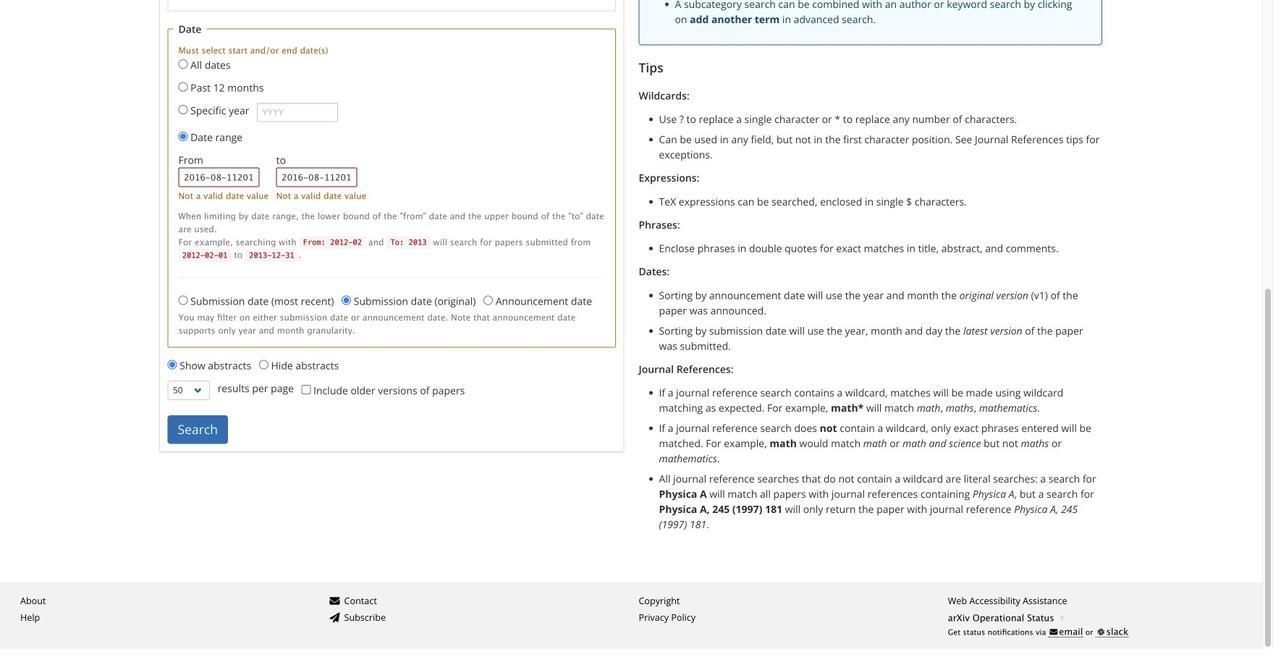 Task type: locate. For each thing, give the bounding box(es) containing it.
YYYY[-MM[-DD]] text field
[[178, 168, 260, 187], [276, 168, 357, 187]]

1 horizontal spatial yyyy[-mm[-dd]] text field
[[276, 168, 357, 187]]

None radio
[[178, 105, 188, 114], [342, 296, 351, 305], [259, 360, 268, 370], [178, 105, 188, 114], [342, 296, 351, 305], [259, 360, 268, 370]]

None checkbox
[[302, 385, 311, 395]]

YYYY text field
[[257, 103, 338, 122]]

None radio
[[178, 59, 188, 69], [178, 82, 188, 91], [178, 132, 188, 141], [178, 296, 188, 305], [484, 296, 493, 305], [168, 360, 177, 370], [178, 59, 188, 69], [178, 82, 188, 91], [178, 132, 188, 141], [178, 296, 188, 305], [484, 296, 493, 305], [168, 360, 177, 370]]

0 horizontal spatial yyyy[-mm[-dd]] text field
[[178, 168, 260, 187]]



Task type: describe. For each thing, give the bounding box(es) containing it.
secondary navigation
[[13, 585, 1250, 647]]

2 yyyy[-mm[-dd]] text field from the left
[[276, 168, 357, 187]]

1 yyyy[-mm[-dd]] text field from the left
[[178, 168, 260, 187]]



Task type: vqa. For each thing, say whether or not it's contained in the screenshot.
Option
yes



